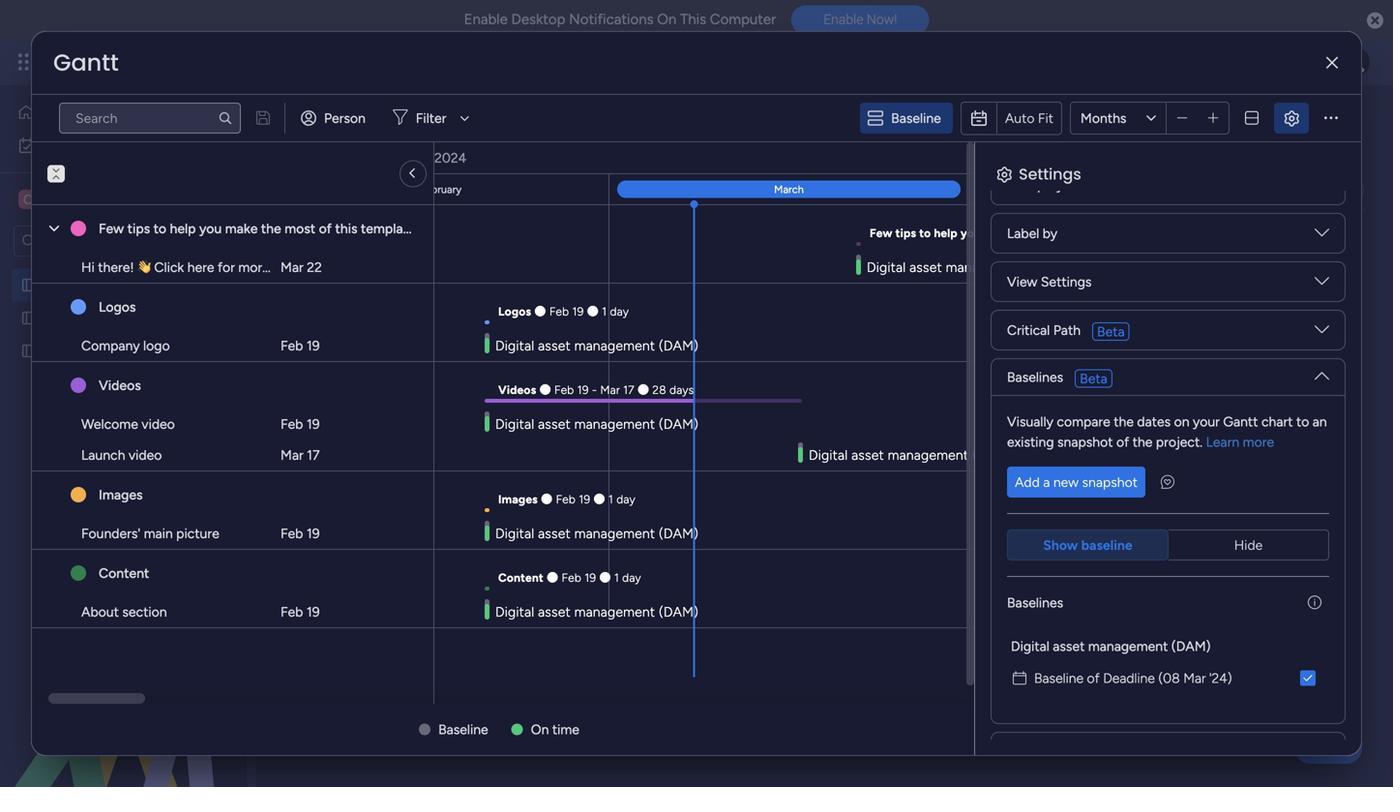 Task type: locate. For each thing, give the bounding box(es) containing it.
redesign
[[167, 343, 219, 359]]

of up 22
[[319, 220, 332, 237]]

snapshot right new
[[1083, 474, 1138, 490]]

integrate
[[1051, 182, 1107, 198]]

0 horizontal spatial content
[[99, 565, 149, 581]]

files view button
[[787, 174, 877, 205]]

0 vertical spatial 17
[[624, 383, 635, 397]]

public board image
[[20, 342, 39, 360]]

list box
[[0, 265, 247, 629]]

1 vertical spatial management
[[123, 277, 203, 293]]

0 horizontal spatial on
[[531, 721, 549, 738]]

settings down fit
[[1019, 163, 1082, 185]]

2 vertical spatial baseline
[[439, 721, 489, 738]]

Digital asset management (DAM) field
[[289, 100, 812, 143]]

2 dapulse dropdown down arrow image from the top
[[1316, 274, 1330, 296]]

0 horizontal spatial baseline
[[439, 721, 489, 738]]

digital asset management (dam) up learn more about this package of templates here: https://youtu.be/9x6_kyyrn_e
[[294, 100, 807, 143]]

2 horizontal spatial to
[[1297, 413, 1310, 430]]

desktop
[[512, 11, 566, 28]]

main
[[144, 525, 173, 542]]

gantt inside visually compare the dates on your gantt chart to an existing snapshot of the project.
[[1224, 413, 1259, 430]]

creative down v2 collapse up image
[[45, 190, 105, 209]]

view down the label
[[1008, 273, 1038, 290]]

enable inside button
[[824, 11, 864, 27]]

2 vertical spatial management
[[1089, 638, 1169, 654]]

baselines down show
[[1008, 594, 1064, 611]]

1 vertical spatial baselines
[[1008, 594, 1064, 611]]

1 horizontal spatial logos
[[499, 304, 532, 318]]

more right for
[[238, 259, 270, 275]]

1 enable from the left
[[464, 11, 508, 28]]

docs
[[742, 182, 773, 198]]

auto fit button
[[998, 102, 1062, 133]]

0 vertical spatial digital
[[294, 100, 391, 143]]

3 feb 19 from the top
[[281, 525, 320, 542]]

2 vertical spatial by
[[1044, 744, 1059, 760]]

of
[[486, 147, 499, 163], [319, 220, 332, 237], [1069, 226, 1081, 240], [1117, 434, 1130, 450], [1088, 670, 1100, 686]]

collaborative whiteboard online docs
[[539, 182, 773, 198]]

baseline inside option
[[1035, 670, 1084, 686]]

videos down homepage
[[99, 377, 141, 394]]

1 vertical spatial video
[[129, 447, 162, 463]]

0 vertical spatial beta
[[1098, 323, 1125, 340]]

1 horizontal spatial gantt
[[1224, 413, 1259, 430]]

feb 19
[[281, 337, 320, 354], [281, 416, 320, 432], [281, 525, 320, 542], [281, 604, 320, 620]]

dapulse close image
[[1368, 11, 1384, 31]]

lottie animation element
[[0, 591, 247, 787]]

more down the chart
[[1244, 434, 1275, 450]]

videos for videos
[[99, 377, 141, 394]]

john smith image
[[1340, 46, 1371, 77]]

show baseline
[[1044, 537, 1133, 553]]

founders' main picture
[[81, 525, 219, 542]]

learn more about this package of templates here: https://youtu.be/9x6_kyyrn_e button
[[293, 143, 857, 167]]

digital inside list box
[[45, 277, 84, 293]]

management up here:
[[488, 100, 701, 143]]

feb 19 for welcome video
[[281, 416, 320, 432]]

images down launch video
[[99, 486, 143, 503]]

v2 collapse down image
[[47, 158, 65, 171]]

add a new snapshot
[[1015, 474, 1138, 490]]

view settings
[[1008, 273, 1092, 290]]

by right color
[[1044, 744, 1059, 760]]

(dam) inside heading
[[1172, 638, 1212, 654]]

help left the label
[[935, 226, 958, 240]]

0 vertical spatial person
[[324, 110, 366, 126]]

creative up website
[[45, 310, 97, 326]]

tips down assets
[[127, 220, 150, 237]]

help up the click
[[170, 220, 196, 237]]

to
[[154, 220, 167, 237], [920, 226, 932, 240], [1297, 413, 1310, 430]]

day for content ● feb 19 ● 1 day
[[623, 571, 642, 585]]

1 vertical spatial person
[[661, 233, 702, 250]]

few down add view image
[[870, 226, 893, 240]]

v2 minus image
[[1178, 111, 1188, 125]]

creative for creative requests
[[45, 310, 97, 326]]

digital up v2 calendar view small outline icon
[[1012, 638, 1050, 654]]

2 feb 19 from the top
[[281, 416, 320, 432]]

view right files on the top
[[832, 182, 863, 198]]

:) down integrate button
[[1160, 226, 1168, 240]]

1 vertical spatial (dam)
[[206, 277, 245, 293]]

most up view settings on the top right of page
[[1038, 226, 1066, 240]]

1 horizontal spatial few tips to help you make the most of this template :)
[[870, 226, 1168, 240]]

1 horizontal spatial view
[[1008, 273, 1038, 290]]

select product image
[[17, 52, 37, 72]]

my work option
[[12, 130, 235, 161]]

2 vertical spatial digital asset management (dam)
[[1012, 638, 1212, 654]]

1 right /
[[1312, 114, 1318, 130]]

0 vertical spatial digital asset management (dam)
[[294, 100, 807, 143]]

by for label by
[[1043, 225, 1058, 242]]

of right package
[[486, 147, 499, 163]]

videos for videos ● feb 19 - mar 17 ● 28 days
[[499, 383, 537, 397]]

beta right 'path'
[[1098, 323, 1125, 340]]

0 vertical spatial learn
[[296, 147, 330, 163]]

1 horizontal spatial content
[[499, 571, 544, 585]]

dapulse dropdown down arrow image
[[1316, 226, 1330, 247], [1316, 274, 1330, 296], [1316, 322, 1330, 344]]

2 horizontal spatial more
[[1244, 434, 1275, 450]]

existing
[[1008, 434, 1055, 450]]

digital up about
[[294, 100, 391, 143]]

0 vertical spatial (dam)
[[708, 100, 807, 143]]

digital down hi
[[45, 277, 84, 293]]

2 horizontal spatial baseline
[[1035, 670, 1084, 686]]

creative requests
[[45, 310, 153, 326]]

day for images ● feb 19 ● 1 day
[[617, 492, 636, 506]]

online
[[699, 182, 739, 198]]

0 horizontal spatial videos
[[99, 377, 141, 394]]

logos
[[99, 299, 136, 315], [499, 304, 532, 318]]

0 vertical spatial on
[[658, 11, 677, 28]]

0 horizontal spatial management
[[123, 277, 203, 293]]

you up here
[[199, 220, 222, 237]]

more left about
[[333, 147, 364, 163]]

baseline right v2 calendar view small outline icon
[[1035, 670, 1084, 686]]

1 horizontal spatial management
[[488, 100, 701, 143]]

management up deadline
[[1089, 638, 1169, 654]]

learn for learn more
[[1207, 434, 1240, 450]]

0 horizontal spatial digital
[[45, 277, 84, 293]]

0 horizontal spatial you
[[199, 220, 222, 237]]

welcome
[[81, 416, 138, 432]]

1 vertical spatial gantt
[[1224, 413, 1259, 430]]

here:
[[567, 147, 597, 163]]

collaborative whiteboard button
[[524, 174, 694, 205]]

your
[[1194, 413, 1221, 430]]

angle right image
[[411, 165, 415, 182]]

(dam) inside list box
[[206, 277, 245, 293]]

management down the click
[[123, 277, 203, 293]]

images ● feb 19 ● 1 day
[[499, 492, 636, 506]]

1 vertical spatial dapulse dropdown down arrow image
[[1316, 274, 1330, 296]]

videos left the -
[[499, 383, 537, 397]]

1 horizontal spatial enable
[[824, 11, 864, 27]]

asset up →
[[333, 233, 365, 250]]

baseline right add to favorites image
[[892, 110, 942, 126]]

0 vertical spatial baselines
[[1008, 369, 1064, 385]]

make up for
[[225, 220, 258, 237]]

v2 user feedback image
[[1162, 475, 1175, 489]]

q1 2024
[[415, 150, 467, 166]]

1 horizontal spatial make
[[985, 226, 1014, 240]]

1 vertical spatial digital
[[45, 277, 84, 293]]

1 public board image from the top
[[20, 276, 39, 294]]

template
[[361, 220, 416, 237], [1107, 226, 1157, 240]]

day for logos ● feb 19 ● 1 day
[[610, 304, 629, 318]]

1 down product
[[602, 304, 607, 318]]

auto
[[1006, 110, 1035, 126]]

(dam) up (08
[[1172, 638, 1212, 654]]

months
[[1081, 110, 1127, 126]]

0 horizontal spatial logos
[[99, 299, 136, 315]]

add
[[1015, 474, 1040, 490]]

snapshot down compare
[[1058, 434, 1114, 450]]

(dam) down for
[[206, 277, 245, 293]]

of inside button
[[486, 147, 499, 163]]

0 vertical spatial person button
[[293, 103, 377, 134]]

1 vertical spatial public board image
[[20, 309, 39, 327]]

digital asset management (dam)
[[294, 100, 807, 143], [45, 277, 245, 293], [1012, 638, 1212, 654]]

hi there!   👋  click here for more information  →
[[81, 259, 360, 275]]

1 horizontal spatial digital
[[294, 100, 391, 143]]

you left the label
[[961, 226, 982, 240]]

:) right angle down icon
[[419, 220, 428, 237]]

chart
[[1262, 413, 1294, 430]]

1 vertical spatial creative
[[45, 310, 97, 326]]

digital asset management (dam) for digital asset management (dam) field
[[294, 100, 807, 143]]

more
[[333, 147, 364, 163], [238, 259, 270, 275], [1244, 434, 1275, 450]]

most up mar 22
[[285, 220, 316, 237]]

digital asset management (dam) for 'digital asset management (dam)' group
[[1012, 638, 1212, 654]]

0 horizontal spatial person
[[324, 110, 366, 126]]

video up launch video
[[142, 416, 175, 432]]

few
[[99, 220, 124, 237], [870, 226, 893, 240]]

None search field
[[59, 103, 241, 134]]

the down "dates"
[[1133, 434, 1153, 450]]

learn left about
[[296, 147, 330, 163]]

beta for baselines
[[1080, 370, 1108, 387]]

few tips to help you make the most of this template :) down group on the top of the page
[[870, 226, 1168, 240]]

Search in workspace field
[[41, 230, 162, 252]]

1 vertical spatial baseline
[[1035, 670, 1084, 686]]

this right new
[[335, 220, 358, 237]]

-
[[592, 383, 597, 397]]

this down integrate in the top right of the page
[[1084, 226, 1104, 240]]

list box containing digital asset management (dam)
[[0, 265, 247, 629]]

2 vertical spatial dapulse dropdown down arrow image
[[1316, 322, 1330, 344]]

the down group on the top of the page
[[1017, 226, 1035, 240]]

v2 split view image
[[1246, 111, 1259, 125]]

0 horizontal spatial digital asset management (dam)
[[45, 277, 245, 293]]

website
[[45, 343, 95, 359]]

(dam) up docs
[[708, 100, 807, 143]]

learn
[[296, 147, 330, 163], [1207, 434, 1240, 450]]

images up "content ● feb 19 ● 1 day"
[[499, 492, 538, 506]]

(dam)
[[708, 100, 807, 143], [206, 277, 245, 293], [1172, 638, 1212, 654]]

march
[[775, 183, 804, 196]]

2 vertical spatial more
[[1244, 434, 1275, 450]]

videos
[[99, 377, 141, 394], [499, 383, 537, 397]]

view inside files view 'button'
[[832, 182, 863, 198]]

by right the label
[[1043, 225, 1058, 242]]

settings up 'path'
[[1041, 273, 1092, 290]]

3 dapulse dropdown down arrow image from the top
[[1316, 322, 1330, 344]]

more inside button
[[333, 147, 364, 163]]

public board image
[[20, 276, 39, 294], [20, 309, 39, 327]]

dapulse x slim image
[[1327, 56, 1339, 70]]

1 baselines from the top
[[1008, 369, 1064, 385]]

now!
[[867, 11, 898, 27]]

2 horizontal spatial (dam)
[[1172, 638, 1212, 654]]

0 vertical spatial baseline
[[892, 110, 942, 126]]

digital for digital asset management (dam) field
[[294, 100, 391, 143]]

baselines up the visually
[[1008, 369, 1064, 385]]

digital
[[294, 100, 391, 143], [45, 277, 84, 293], [1012, 638, 1050, 654]]

1 vertical spatial snapshot
[[1083, 474, 1138, 490]]

baseline of deadline (08 mar '24) option
[[1008, 664, 1330, 692]]

0 vertical spatial view
[[832, 182, 863, 198]]

deadline
[[1104, 670, 1156, 686]]

launch video
[[81, 447, 162, 463]]

1 vertical spatial view
[[1008, 273, 1038, 290]]

4 feb 19 from the top
[[281, 604, 320, 620]]

asset
[[398, 100, 481, 143], [333, 233, 365, 250], [87, 277, 119, 293], [1053, 638, 1086, 654]]

learn down your
[[1207, 434, 1240, 450]]

the left new
[[261, 220, 281, 237]]

0 vertical spatial video
[[142, 416, 175, 432]]

digital asset management (dam) inside group
[[1012, 638, 1212, 654]]

1 feb 19 from the top
[[281, 337, 320, 354]]

baseline inside popup button
[[892, 110, 942, 126]]

digital inside heading
[[1012, 638, 1050, 654]]

beta up compare
[[1080, 370, 1108, 387]]

1
[[1312, 114, 1318, 130], [602, 304, 607, 318], [609, 492, 614, 506], [615, 571, 620, 585]]

2 vertical spatial digital
[[1012, 638, 1050, 654]]

0 horizontal spatial more
[[238, 259, 270, 275]]

gantt up learn more
[[1224, 413, 1259, 430]]

digital for 'digital asset management (dam)' group
[[1012, 638, 1050, 654]]

1 horizontal spatial (dam)
[[708, 100, 807, 143]]

launch
[[81, 447, 125, 463]]

content down images ● feb 19 ● 1 day
[[499, 571, 544, 585]]

tips down add view image
[[896, 226, 917, 240]]

:)
[[419, 220, 428, 237], [1160, 226, 1168, 240]]

workspace selection element
[[18, 188, 156, 211]]

c
[[23, 191, 33, 208]]

19
[[573, 304, 584, 318], [307, 337, 320, 354], [578, 383, 589, 397], [307, 416, 320, 432], [579, 492, 591, 506], [307, 525, 320, 542], [585, 571, 597, 585], [307, 604, 320, 620]]

person button up about
[[293, 103, 377, 134]]

by right group on the top of the page
[[1049, 177, 1064, 193]]

2 vertical spatial day
[[623, 571, 642, 585]]

invite / 1
[[1266, 114, 1318, 130]]

make down group on the top of the page
[[985, 226, 1014, 240]]

on left time
[[531, 721, 549, 738]]

angle down image
[[382, 234, 391, 249]]

1 horizontal spatial more
[[333, 147, 364, 163]]

0 horizontal spatial learn
[[296, 147, 330, 163]]

2 horizontal spatial management
[[1089, 638, 1169, 654]]

Filter dashboard by text search field
[[59, 103, 241, 134]]

2 horizontal spatial digital asset management (dam)
[[1012, 638, 1212, 654]]

0 horizontal spatial (dam)
[[206, 277, 245, 293]]

home option
[[12, 97, 235, 128]]

online docs button
[[685, 174, 787, 205]]

1 vertical spatial digital asset management (dam)
[[45, 277, 245, 293]]

notifications
[[569, 11, 654, 28]]

enable left desktop
[[464, 11, 508, 28]]

gantt up home at the left top of page
[[53, 46, 119, 79]]

a
[[1044, 474, 1051, 490]]

video down welcome video
[[129, 447, 162, 463]]

0 vertical spatial dapulse dropdown down arrow image
[[1316, 226, 1330, 247]]

2 horizontal spatial digital
[[1012, 638, 1050, 654]]

digital asset management (dam) down 👋
[[45, 277, 245, 293]]

few tips to help you make the most of this template :) up for
[[99, 220, 428, 237]]

0 horizontal spatial images
[[99, 486, 143, 503]]

monday button
[[50, 37, 309, 87]]

collaborative
[[539, 182, 619, 198]]

0 horizontal spatial most
[[285, 220, 316, 237]]

0 horizontal spatial help
[[170, 220, 196, 237]]

learn inside learn more about this package of templates here: https://youtu.be/9x6_kyyrn_e button
[[296, 147, 330, 163]]

add view image
[[889, 183, 897, 197]]

management inside heading
[[1089, 638, 1169, 654]]

asset up baseline of deadline (08 mar '24)
[[1053, 638, 1086, 654]]

2 public board image from the top
[[20, 309, 39, 327]]

2 vertical spatial (dam)
[[1172, 638, 1212, 654]]

files view
[[802, 182, 863, 198]]

of left project.
[[1117, 434, 1130, 450]]

1 up "content ● feb 19 ● 1 day"
[[609, 492, 614, 506]]

0 vertical spatial by
[[1049, 177, 1064, 193]]

video for launch video
[[129, 447, 162, 463]]

person left 'filter' popup button
[[324, 110, 366, 126]]

to inside visually compare the dates on your gantt chart to an existing snapshot of the project.
[[1297, 413, 1310, 430]]

0 vertical spatial creative
[[45, 190, 105, 209]]

digital asset management (dam) up deadline
[[1012, 638, 1212, 654]]

1 horizontal spatial 17
[[624, 383, 635, 397]]

settings
[[1019, 163, 1082, 185], [1041, 273, 1092, 290]]

asset inside button
[[333, 233, 365, 250]]

1 horizontal spatial on
[[658, 11, 677, 28]]

person button up marketing
[[630, 226, 714, 257]]

person up marketing
[[661, 233, 702, 250]]

1 horizontal spatial baseline
[[892, 110, 942, 126]]

few down creative assets at the left top of page
[[99, 220, 124, 237]]

show
[[1044, 537, 1079, 553]]

snapshot inside button
[[1083, 474, 1138, 490]]

1 vertical spatial by
[[1043, 225, 1058, 242]]

2 enable from the left
[[824, 11, 864, 27]]

few tips to help you make the most of this template :)
[[99, 220, 428, 237], [870, 226, 1168, 240]]

the
[[261, 220, 281, 237], [1017, 226, 1035, 240], [1114, 413, 1135, 430], [1133, 434, 1153, 450]]

critical path
[[1008, 322, 1081, 338]]

this up 'angle right' icon
[[406, 147, 429, 163]]

0 horizontal spatial to
[[154, 220, 167, 237]]

workspace image
[[18, 189, 38, 210]]

0 horizontal spatial view
[[832, 182, 863, 198]]

2 baselines from the top
[[1008, 594, 1064, 611]]

feb 19 for about section
[[281, 604, 320, 620]]

0 horizontal spatial template
[[361, 220, 416, 237]]

1 vertical spatial learn
[[1207, 434, 1240, 450]]

digital asset management (dam) heading
[[1012, 636, 1212, 656]]

enable for enable desktop notifications on this computer
[[464, 11, 508, 28]]

enable left now!
[[824, 11, 864, 27]]

baseline left 'on time' at left
[[439, 721, 489, 738]]

1 down images ● feb 19 ● 1 day
[[615, 571, 620, 585]]

of left deadline
[[1088, 670, 1100, 686]]

v2 info image
[[1309, 594, 1322, 611]]

0 vertical spatial snapshot
[[1058, 434, 1114, 450]]

1 vertical spatial day
[[617, 492, 636, 506]]

baseline of deadline (08 mar '24)
[[1035, 670, 1233, 686]]

1 dapulse dropdown down arrow image from the top
[[1316, 226, 1330, 247]]

option
[[0, 268, 247, 272]]

enable for enable now!
[[824, 11, 864, 27]]

activity button
[[1131, 106, 1223, 137]]

content up the "about section"
[[99, 565, 149, 581]]

mar 22
[[281, 259, 322, 275]]

arrow down image
[[453, 106, 477, 130]]

on left the this
[[658, 11, 677, 28]]

creative inside workspace selection element
[[45, 190, 105, 209]]

1 horizontal spatial images
[[499, 492, 538, 506]]

0 vertical spatial day
[[610, 304, 629, 318]]



Task type: vqa. For each thing, say whether or not it's contained in the screenshot.


Task type: describe. For each thing, give the bounding box(es) containing it.
1 horizontal spatial tips
[[896, 226, 917, 240]]

learn for learn more about this package of templates here: https://youtu.be/9x6_kyyrn_e
[[296, 147, 330, 163]]

1 horizontal spatial help
[[935, 226, 958, 240]]

requests
[[100, 310, 153, 326]]

information
[[273, 259, 343, 275]]

1 horizontal spatial :)
[[1160, 226, 1168, 240]]

images for images ● feb 19 ● 1 day
[[499, 492, 538, 506]]

add a new snapshot button
[[1008, 467, 1146, 498]]

team workload
[[417, 182, 510, 198]]

0 horizontal spatial few
[[99, 220, 124, 237]]

about section
[[81, 604, 167, 620]]

learn more link
[[1207, 434, 1275, 450]]

days
[[670, 383, 695, 397]]

baseline button
[[861, 103, 953, 134]]

this inside button
[[406, 147, 429, 163]]

1 horizontal spatial template
[[1107, 226, 1157, 240]]

28
[[653, 383, 667, 397]]

home link
[[12, 97, 235, 128]]

lottie animation image
[[0, 591, 247, 787]]

(dam) for digital asset management (dam) field
[[708, 100, 807, 143]]

management inside list box
[[123, 277, 203, 293]]

v2 collapse up image
[[47, 172, 65, 184]]

more for learn more
[[1244, 434, 1275, 450]]

creative for creative assets
[[45, 190, 105, 209]]

label
[[1008, 225, 1040, 242]]

dapulse dropdown down arrow image
[[1316, 361, 1330, 383]]

1 for content ● feb 19 ● 1 day
[[615, 571, 620, 585]]

work
[[66, 137, 96, 153]]

learn more about this package of templates here: https://youtu.be/9x6_kyyrn_e
[[296, 147, 786, 163]]

package
[[432, 147, 483, 163]]

click
[[154, 259, 184, 275]]

hide
[[1235, 537, 1264, 553]]

empty
[[756, 268, 789, 282]]

v2 calendar view small outline image
[[1014, 668, 1027, 688]]

2 horizontal spatial this
[[1084, 226, 1104, 240]]

on time
[[531, 721, 580, 738]]

path
[[1054, 322, 1081, 338]]

the left "dates"
[[1114, 413, 1135, 430]]

group
[[1008, 177, 1046, 193]]

Gantt field
[[48, 46, 124, 79]]

0 horizontal spatial this
[[335, 220, 358, 237]]

1 horizontal spatial few
[[870, 226, 893, 240]]

team workload button
[[402, 174, 524, 205]]

👋
[[137, 259, 151, 275]]

2024
[[435, 150, 467, 166]]

files
[[802, 182, 829, 198]]

color
[[1008, 744, 1041, 760]]

'24)
[[1210, 670, 1233, 686]]

1 vertical spatial more
[[238, 259, 270, 275]]

templates
[[502, 147, 563, 163]]

project.
[[1157, 434, 1203, 450]]

of inside visually compare the dates on your gantt chart to an existing snapshot of the project.
[[1117, 434, 1130, 450]]

february
[[420, 183, 462, 196]]

(08
[[1159, 670, 1181, 686]]

my
[[45, 137, 63, 153]]

beta for critical path
[[1098, 323, 1125, 340]]

enable desktop notifications on this computer
[[464, 11, 777, 28]]

founders'
[[81, 525, 141, 542]]

of right label by
[[1069, 226, 1081, 240]]

0 vertical spatial settings
[[1019, 163, 1082, 185]]

team
[[417, 182, 449, 198]]

visually
[[1008, 413, 1054, 430]]

→
[[347, 259, 360, 275]]

1 horizontal spatial person
[[661, 233, 702, 250]]

enable now!
[[824, 11, 898, 27]]

new
[[301, 233, 329, 250]]

baselines for dapulse dropdown down arrow icon
[[1008, 369, 1064, 385]]

section
[[122, 604, 167, 620]]

1 horizontal spatial you
[[961, 226, 982, 240]]

public board image for creative requests
[[20, 309, 39, 327]]

1 vertical spatial person button
[[630, 226, 714, 257]]

show baseline button
[[1008, 530, 1169, 560]]

visually compare the dates on your gantt chart to an existing snapshot of the project.
[[1008, 413, 1328, 450]]

logos for logos ● feb 19 ● 1 day
[[499, 304, 532, 318]]

0 horizontal spatial tips
[[127, 220, 150, 237]]

label by
[[1008, 225, 1058, 242]]

help button
[[1295, 732, 1363, 764]]

there!
[[98, 259, 134, 275]]

1 horizontal spatial to
[[920, 226, 932, 240]]

enable now! button
[[792, 5, 930, 34]]

more for learn more about this package of templates here: https://youtu.be/9x6_kyyrn_e
[[333, 147, 364, 163]]

management for digital asset management (dam) field
[[488, 100, 701, 143]]

auto fit
[[1006, 110, 1054, 126]]

welcome video
[[81, 416, 175, 432]]

0 vertical spatial gantt
[[53, 46, 119, 79]]

hi
[[81, 259, 95, 275]]

baselines for v2 info icon
[[1008, 594, 1064, 611]]

filter button
[[385, 103, 477, 134]]

1 inside button
[[1312, 114, 1318, 130]]

more dots image
[[1325, 111, 1339, 125]]

collapse board header image
[[1345, 182, 1360, 197]]

0 horizontal spatial person button
[[293, 103, 377, 134]]

monday
[[86, 51, 153, 73]]

snapshot inside visually compare the dates on your gantt chart to an existing snapshot of the project.
[[1058, 434, 1114, 450]]

this
[[681, 11, 707, 28]]

Search field
[[561, 228, 619, 255]]

baseline
[[1082, 537, 1133, 553]]

digital asset management (dam) inside list box
[[45, 277, 245, 293]]

about
[[81, 604, 119, 620]]

my work
[[45, 137, 96, 153]]

content for content
[[99, 565, 149, 581]]

new asset button
[[293, 226, 373, 257]]

search image
[[218, 110, 233, 126]]

video for welcome video
[[142, 416, 175, 432]]

company
[[81, 337, 140, 354]]

1 for logos ● feb 19 ● 1 day
[[602, 304, 607, 318]]

learn more
[[1207, 434, 1275, 450]]

integrate button
[[1018, 169, 1206, 210]]

public board image for digital asset management (dam)
[[20, 276, 39, 294]]

critical
[[1008, 322, 1051, 338]]

logo
[[143, 337, 170, 354]]

asset inside heading
[[1053, 638, 1086, 654]]

feb 19 for founders' main picture
[[281, 525, 320, 542]]

dapulse dropdown down arrow image for critical path
[[1316, 322, 1330, 344]]

company logo
[[81, 337, 170, 354]]

home
[[43, 104, 80, 121]]

dapulse dropdown down arrow image for label by
[[1316, 226, 1330, 247]]

https://youtu.be/9x6_kyyrn_e
[[600, 147, 786, 163]]

(dam) for 'digital asset management (dam)' group
[[1172, 638, 1212, 654]]

images for images
[[99, 486, 143, 503]]

help
[[1312, 738, 1347, 757]]

asset down there!
[[87, 277, 119, 293]]

product
[[607, 268, 648, 282]]

feb 19 for company logo
[[281, 337, 320, 354]]

v2 plus image
[[1209, 111, 1219, 125]]

logos ● feb 19 ● 1 day
[[499, 304, 629, 318]]

q1
[[415, 150, 431, 166]]

1 horizontal spatial most
[[1038, 226, 1066, 240]]

homepage
[[99, 343, 163, 359]]

activity
[[1139, 114, 1186, 130]]

logos for logos
[[99, 299, 136, 315]]

digital asset management (dam) group
[[1008, 636, 1330, 692]]

asset up q1 2024 on the top of the page
[[398, 100, 481, 143]]

1 vertical spatial on
[[531, 721, 549, 738]]

0 horizontal spatial make
[[225, 220, 258, 237]]

0 horizontal spatial few tips to help you make the most of this template :)
[[99, 220, 428, 237]]

by for group by
[[1049, 177, 1064, 193]]

picture
[[176, 525, 219, 542]]

management for 'digital asset management (dam)' group
[[1089, 638, 1169, 654]]

compare
[[1057, 413, 1111, 430]]

new
[[1054, 474, 1079, 490]]

add to favorites image
[[854, 112, 873, 131]]

dapulse dropdown down arrow image for view settings
[[1316, 274, 1330, 296]]

time
[[553, 721, 580, 738]]

filter
[[416, 110, 447, 126]]

by for color by
[[1044, 744, 1059, 760]]

mar inside option
[[1184, 670, 1207, 686]]

of inside option
[[1088, 670, 1100, 686]]

1 for images ● feb 19 ● 1 day
[[609, 492, 614, 506]]

1 vertical spatial settings
[[1041, 273, 1092, 290]]

whiteboard
[[622, 182, 694, 198]]

content for content ● feb 19 ● 1 day
[[499, 571, 544, 585]]

0 horizontal spatial 17
[[307, 447, 320, 463]]

0 horizontal spatial :)
[[419, 220, 428, 237]]

assets
[[108, 190, 153, 209]]

invite
[[1266, 114, 1300, 130]]

color by
[[1008, 744, 1059, 760]]

on
[[1175, 413, 1190, 430]]



